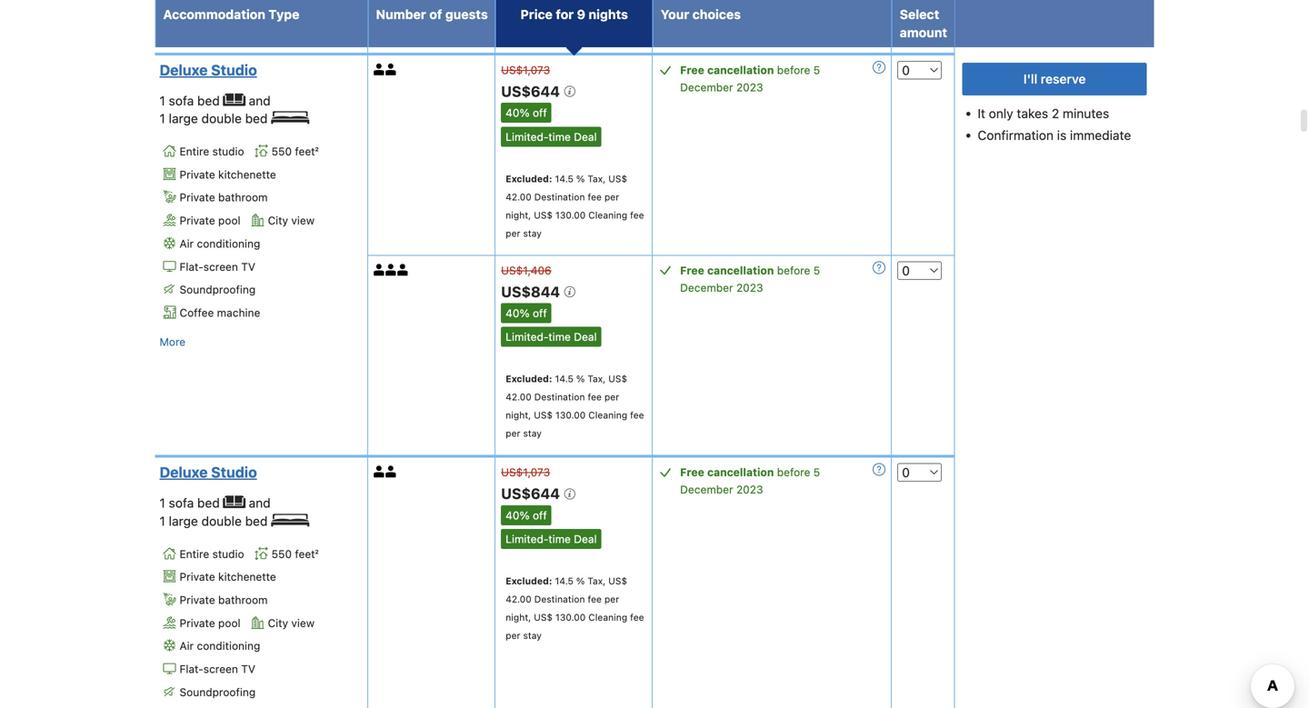 Task type: locate. For each thing, give the bounding box(es) containing it.
2 vertical spatial 40% off
[[506, 509, 547, 522]]

1 vertical spatial limited-
[[506, 331, 549, 344]]

0 vertical spatial %
[[577, 173, 585, 184]]

1 vertical spatial screen
[[204, 663, 238, 676]]

takes
[[1017, 106, 1049, 121]]

tax,
[[588, 173, 606, 184], [588, 374, 606, 385], [588, 576, 606, 587]]

1 vertical spatial us$644
[[501, 486, 564, 503]]

1 stay from the top
[[523, 228, 542, 239]]

1 vertical spatial pool
[[218, 617, 241, 630]]

city
[[268, 214, 288, 227], [268, 617, 288, 630]]

limited-time deal
[[506, 130, 597, 143], [506, 331, 597, 344], [506, 533, 597, 546]]

1 studio from the top
[[211, 61, 257, 79]]

1 vertical spatial bathroom
[[218, 594, 268, 607]]

2 vertical spatial stay
[[523, 631, 542, 641]]

2 vertical spatial off
[[533, 509, 547, 522]]

1 vertical spatial 14.5
[[555, 374, 574, 385]]

2 double from the top
[[202, 514, 242, 529]]

2 2023 from the top
[[737, 281, 764, 294]]

deal for 3rd 40% off. you're getting a reduced rate because this property is offering a limited-time deal.. element from the top of the page
[[574, 533, 597, 546]]

private
[[180, 168, 215, 181], [180, 191, 215, 204], [180, 214, 215, 227], [180, 571, 215, 584], [180, 594, 215, 607], [180, 617, 215, 630]]

occupancy image
[[386, 264, 398, 276], [398, 264, 409, 276]]

1 screen from the top
[[204, 260, 238, 273]]

40%
[[506, 106, 530, 119], [506, 307, 530, 320], [506, 509, 530, 522]]

1 vertical spatial time
[[549, 331, 571, 344]]

2 14.5 from the top
[[555, 374, 574, 385]]

42.00
[[506, 191, 532, 202], [506, 392, 532, 403], [506, 594, 532, 605]]

1 us$1,073 from the top
[[501, 64, 550, 76]]

3 private from the top
[[180, 214, 215, 227]]

2 sofa from the top
[[169, 496, 194, 511]]

0 vertical spatial flat-
[[180, 260, 204, 273]]

0 vertical spatial cancellation
[[708, 64, 775, 76]]

1 vertical spatial stay
[[523, 428, 542, 439]]

1 vertical spatial free
[[681, 264, 705, 277]]

couch image
[[223, 94, 245, 106], [223, 496, 245, 509]]

more details on meals and payment options image
[[873, 261, 886, 274], [873, 464, 886, 476]]

2 off from the top
[[533, 307, 547, 320]]

2 excluded: from the top
[[506, 374, 553, 385]]

0 vertical spatial 5
[[814, 64, 821, 76]]

0 vertical spatial limited-time deal
[[506, 130, 597, 143]]

us$1,073 for first 40% off. you're getting a reduced rate because this property is offering a limited-time deal.. element
[[501, 64, 550, 76]]

3 before 5 december 2023 from the top
[[681, 466, 821, 496]]

limited- for first 40% off. you're getting a reduced rate because this property is offering a limited-time deal.. element
[[506, 130, 549, 143]]

1 flat- from the top
[[180, 260, 204, 273]]

1 vertical spatial 40% off. you're getting a reduced rate because this property is offering a limited-time deal.. element
[[501, 303, 552, 323]]

0 vertical spatial 1 sofa bed
[[160, 93, 223, 108]]

2 vertical spatial cancellation
[[708, 466, 775, 479]]

1 deluxe studio link from the top
[[160, 61, 358, 79]]

5 for 3rd 40% off. you're getting a reduced rate because this property is offering a limited-time deal.. element from the top of the page
[[814, 466, 821, 479]]

2 1 from the top
[[160, 111, 165, 126]]

1 flat-screen tv from the top
[[180, 260, 256, 273]]

free for first 40% off. you're getting a reduced rate because this property is offering a limited-time deal.. element
[[681, 64, 705, 76]]

0 vertical spatial excluded:
[[506, 173, 553, 184]]

0 vertical spatial off
[[533, 106, 547, 119]]

0 vertical spatial 550
[[272, 145, 292, 158]]

2 destination from the top
[[535, 392, 585, 403]]

1 % from the top
[[577, 173, 585, 184]]

i'll reserve button
[[963, 63, 1148, 96]]

more down the coffee
[[160, 336, 186, 348]]

2 us$1,073 from the top
[[501, 466, 550, 479]]

nights
[[589, 7, 629, 22]]

0 vertical spatial conditioning
[[197, 237, 260, 250]]

1 vertical spatial destination
[[535, 392, 585, 403]]

i'll reserve
[[1024, 71, 1087, 86]]

deal for first 40% off. you're getting a reduced rate because this property is offering a limited-time deal.. element
[[574, 130, 597, 143]]

1 vertical spatial conditioning
[[197, 640, 260, 653]]

cleaning for 3rd 40% off. you're getting a reduced rate because this property is offering a limited-time deal.. element from the top of the page
[[589, 612, 628, 623]]

more down 'accommodation'
[[160, 25, 186, 37]]

2 vertical spatial cleaning
[[589, 612, 628, 623]]

off
[[533, 106, 547, 119], [533, 307, 547, 320], [533, 509, 547, 522]]

free cancellation for first 40% off. you're getting a reduced rate because this property is offering a limited-time deal.. element
[[681, 64, 775, 76]]

1 1 sofa bed from the top
[[160, 93, 223, 108]]

2 vertical spatial night,
[[506, 612, 532, 623]]

before
[[778, 64, 811, 76], [778, 264, 811, 277], [778, 466, 811, 479]]

1 vertical spatial flat-screen tv
[[180, 663, 256, 676]]

14.5 % tax, us$ 42.00 destination fee per night, us$ 130.00 cleaning fee per stay for 2nd 40% off. you're getting a reduced rate because this property is offering a limited-time deal.. element from the bottom of the page
[[506, 374, 645, 439]]

deluxe studio link for couch image corresponding to 3rd 40% off. you're getting a reduced rate because this property is offering a limited-time deal.. element from the top of the page
[[160, 464, 358, 482]]

1 large double bed
[[160, 111, 271, 126], [160, 514, 271, 529]]

2 couch image from the top
[[223, 496, 245, 509]]

2 night, from the top
[[506, 410, 532, 421]]

double
[[202, 111, 242, 126], [202, 514, 242, 529]]

1 40% off. you're getting a reduced rate because this property is offering a limited-time deal.. element from the top
[[501, 103, 552, 123]]

1 vertical spatial deal
[[574, 331, 597, 344]]

0 vertical spatial december
[[681, 81, 734, 94]]

0 vertical spatial deal
[[574, 130, 597, 143]]

1 double from the top
[[202, 111, 242, 126]]

0 vertical spatial 42.00
[[506, 191, 532, 202]]

2 130.00 from the top
[[556, 410, 586, 421]]

1 excluded: from the top
[[506, 173, 553, 184]]

excluded:
[[506, 173, 553, 184], [506, 374, 553, 385], [506, 576, 553, 587]]

kitchenette
[[218, 168, 276, 181], [218, 571, 276, 584]]

air
[[180, 237, 194, 250], [180, 640, 194, 653]]

0 vertical spatial bathroom
[[218, 191, 268, 204]]

studio
[[211, 61, 257, 79], [211, 464, 257, 481]]

0 vertical spatial private bathroom
[[180, 191, 268, 204]]

1 vertical spatial private pool
[[180, 617, 241, 630]]

price
[[521, 7, 553, 22]]

1 sofa bed for couch image corresponding to first 40% off. you're getting a reduced rate because this property is offering a limited-time deal.. element
[[160, 93, 223, 108]]

time
[[549, 130, 571, 143], [549, 331, 571, 344], [549, 533, 571, 546]]

1 night, from the top
[[506, 210, 532, 220]]

0 vertical spatial air conditioning
[[180, 237, 260, 250]]

2 vertical spatial 14.5 % tax, us$ 42.00 destination fee per night, us$ 130.00 cleaning fee per stay
[[506, 576, 645, 641]]

free cancellation for 3rd 40% off. you're getting a reduced rate because this property is offering a limited-time deal.. element from the top of the page
[[681, 466, 775, 479]]

0 vertical spatial 2023
[[737, 81, 764, 94]]

40% off
[[506, 106, 547, 119], [506, 307, 547, 320], [506, 509, 547, 522]]

1 vertical spatial private bathroom
[[180, 594, 268, 607]]

for
[[556, 7, 574, 22]]

1 vertical spatial before 5 december 2023
[[681, 264, 821, 294]]

2 42.00 from the top
[[506, 392, 532, 403]]

3 40% from the top
[[506, 509, 530, 522]]

2 pool from the top
[[218, 617, 241, 630]]

3 destination from the top
[[535, 594, 585, 605]]

0 vertical spatial time
[[549, 130, 571, 143]]

3 14.5 % tax, us$ 42.00 destination fee per night, us$ 130.00 cleaning fee per stay from the top
[[506, 576, 645, 641]]

1 vertical spatial air conditioning
[[180, 640, 260, 653]]

1 vertical spatial limited-time deal
[[506, 331, 597, 344]]

1 view from the top
[[291, 214, 315, 227]]

5 for first 40% off. you're getting a reduced rate because this property is offering a limited-time deal.. element
[[814, 64, 821, 76]]

1 40% from the top
[[506, 106, 530, 119]]

destination for first 40% off. you're getting a reduced rate because this property is offering a limited-time deal.. element
[[535, 191, 585, 202]]

double for 3rd 40% off. you're getting a reduced rate because this property is offering a limited-time deal.. element from the top of the page
[[202, 514, 242, 529]]

1 vertical spatial cleaning
[[589, 410, 628, 421]]

private kitchenette
[[180, 168, 276, 181], [180, 571, 276, 584]]

bathroom
[[218, 191, 268, 204], [218, 594, 268, 607]]

occupancy image
[[374, 64, 386, 75], [386, 64, 398, 75], [374, 264, 386, 276], [374, 466, 386, 478], [386, 466, 398, 478]]

2 vertical spatial 14.5
[[555, 576, 574, 587]]

pool
[[218, 214, 241, 227], [218, 617, 241, 630]]

sofa for couch image corresponding to 3rd 40% off. you're getting a reduced rate because this property is offering a limited-time deal.. element from the top of the page
[[169, 496, 194, 511]]

cleaning for 2nd 40% off. you're getting a reduced rate because this property is offering a limited-time deal.. element from the bottom of the page
[[589, 410, 628, 421]]

excluded: for first 40% off. you're getting a reduced rate because this property is offering a limited-time deal.. element
[[506, 173, 553, 184]]

0 vertical spatial us$644
[[501, 83, 564, 100]]

feet²
[[295, 145, 319, 158], [295, 548, 319, 561]]

0 vertical spatial city view
[[268, 214, 315, 227]]

0 vertical spatial 550 feet²
[[272, 145, 319, 158]]

14.5 % tax, us$ 42.00 destination fee per night, us$ 130.00 cleaning fee per stay for 3rd 40% off. you're getting a reduced rate because this property is offering a limited-time deal.. element from the top of the page
[[506, 576, 645, 641]]

0 vertical spatial free
[[681, 64, 705, 76]]

destination
[[535, 191, 585, 202], [535, 392, 585, 403], [535, 594, 585, 605]]

cancellation
[[708, 64, 775, 76], [708, 264, 775, 277], [708, 466, 775, 479]]

2 private bathroom from the top
[[180, 594, 268, 607]]

off for 2nd 40% off. you're getting a reduced rate because this property is offering a limited-time deal.. element from the bottom of the page
[[533, 307, 547, 320]]

view
[[291, 214, 315, 227], [291, 617, 315, 630]]

studio for first 40% off. you're getting a reduced rate because this property is offering a limited-time deal.. element
[[211, 61, 257, 79]]

entire
[[180, 145, 209, 158], [180, 548, 209, 561]]

1
[[160, 93, 165, 108], [160, 111, 165, 126], [160, 496, 165, 511], [160, 514, 165, 529]]

40% off for 2nd 40% off. you're getting a reduced rate because this property is offering a limited-time deal.. element from the bottom of the page
[[506, 307, 547, 320]]

1 vertical spatial private kitchenette
[[180, 571, 276, 584]]

3 2023 from the top
[[737, 484, 764, 496]]

studio
[[213, 145, 244, 158], [213, 548, 244, 561]]

more
[[160, 25, 186, 37], [160, 336, 186, 348]]

1 vertical spatial air
[[180, 640, 194, 653]]

tv
[[241, 260, 256, 273], [241, 663, 256, 676]]

off for first 40% off. you're getting a reduced rate because this property is offering a limited-time deal.. element
[[533, 106, 547, 119]]

sofa
[[169, 93, 194, 108], [169, 496, 194, 511]]

0 vertical spatial private pool
[[180, 214, 241, 227]]

fee
[[588, 191, 602, 202], [631, 210, 645, 220], [588, 392, 602, 403], [631, 410, 645, 421], [588, 594, 602, 605], [631, 612, 645, 623]]

1 vertical spatial before
[[778, 264, 811, 277]]

december for 3rd 40% off. you're getting a reduced rate because this property is offering a limited-time deal.. element from the top of the page
[[681, 484, 734, 496]]

1 vertical spatial kitchenette
[[218, 571, 276, 584]]

2 cleaning from the top
[[589, 410, 628, 421]]

1 5 from the top
[[814, 64, 821, 76]]

per
[[605, 191, 620, 202], [506, 228, 521, 239], [605, 392, 620, 403], [506, 428, 521, 439], [605, 594, 620, 605], [506, 631, 521, 641]]

1 vertical spatial excluded:
[[506, 374, 553, 385]]

time for first 40% off. you're getting a reduced rate because this property is offering a limited-time deal.. element
[[549, 130, 571, 143]]

2 more from the top
[[160, 336, 186, 348]]

2 air from the top
[[180, 640, 194, 653]]

deluxe studio link for couch image corresponding to first 40% off. you're getting a reduced rate because this property is offering a limited-time deal.. element
[[160, 61, 358, 79]]

limited-time deal. you're getting a reduced rate because this property has a limited-time deal running. these deals only last up to 48 hours.. element
[[501, 127, 602, 147], [501, 327, 602, 347], [501, 530, 602, 550]]

2 private from the top
[[180, 191, 215, 204]]

2 tax, from the top
[[588, 374, 606, 385]]

0 vertical spatial deluxe studio
[[160, 61, 257, 79]]

0 vertical spatial limited-time deal. you're getting a reduced rate because this property has a limited-time deal running. these deals only last up to 48 hours.. element
[[501, 127, 602, 147]]

and
[[249, 93, 271, 108], [249, 496, 271, 511]]

2 private kitchenette from the top
[[180, 571, 276, 584]]

550 feet²
[[272, 145, 319, 158], [272, 548, 319, 561]]

0 vertical spatial kitchenette
[[218, 168, 276, 181]]

0 vertical spatial us$1,073
[[501, 64, 550, 76]]

1 time from the top
[[549, 130, 571, 143]]

flat-
[[180, 260, 204, 273], [180, 663, 204, 676]]

0 vertical spatial tax,
[[588, 173, 606, 184]]

2 limited-time deal. you're getting a reduced rate because this property has a limited-time deal running. these deals only last up to 48 hours.. element from the top
[[501, 327, 602, 347]]

conditioning
[[197, 237, 260, 250], [197, 640, 260, 653]]

1 destination from the top
[[535, 191, 585, 202]]

1 vertical spatial 550 feet²
[[272, 548, 319, 561]]

0 vertical spatial air
[[180, 237, 194, 250]]

private pool
[[180, 214, 241, 227], [180, 617, 241, 630]]

0 vertical spatial screen
[[204, 260, 238, 273]]

bed
[[197, 93, 220, 108], [245, 111, 268, 126], [197, 496, 220, 511], [245, 514, 268, 529]]

%
[[577, 173, 585, 184], [577, 374, 585, 385], [577, 576, 585, 587]]

0 vertical spatial and
[[249, 93, 271, 108]]

1 air conditioning from the top
[[180, 237, 260, 250]]

us$1,073
[[501, 64, 550, 76], [501, 466, 550, 479]]

more details on meals and payment options image
[[873, 61, 886, 74]]

0 vertical spatial studio
[[213, 145, 244, 158]]

2 % from the top
[[577, 374, 585, 385]]

1 vertical spatial december
[[681, 281, 734, 294]]

minutes
[[1063, 106, 1110, 121]]

deluxe
[[160, 61, 208, 79], [160, 464, 208, 481]]

free
[[681, 64, 705, 76], [681, 264, 705, 277], [681, 466, 705, 479]]

before 5 december 2023
[[681, 64, 821, 94], [681, 264, 821, 294], [681, 466, 821, 496]]

amount
[[900, 25, 948, 40]]

flat-screen tv
[[180, 260, 256, 273], [180, 663, 256, 676]]

1 550 feet² from the top
[[272, 145, 319, 158]]

1 limited-time deal. you're getting a reduced rate because this property has a limited-time deal running. these deals only last up to 48 hours.. element from the top
[[501, 127, 602, 147]]

0 vertical spatial couch image
[[223, 94, 245, 106]]

5
[[814, 64, 821, 76], [814, 264, 821, 277], [814, 466, 821, 479]]

deluxe studio link
[[160, 61, 358, 79], [160, 464, 358, 482]]

1 vertical spatial 130.00
[[556, 410, 586, 421]]

2
[[1052, 106, 1060, 121]]

1 large double bed for couch image corresponding to first 40% off. you're getting a reduced rate because this property is offering a limited-time deal.. element
[[160, 111, 271, 126]]

excluded: for 2nd 40% off. you're getting a reduced rate because this property is offering a limited-time deal.. element from the bottom of the page
[[506, 374, 553, 385]]

2023
[[737, 81, 764, 94], [737, 281, 764, 294], [737, 484, 764, 496]]

before for first 40% off. you're getting a reduced rate because this property is offering a limited-time deal.. element
[[778, 64, 811, 76]]

deal
[[574, 130, 597, 143], [574, 331, 597, 344], [574, 533, 597, 546]]

0 vertical spatial flat-screen tv
[[180, 260, 256, 273]]

2 vertical spatial 40%
[[506, 509, 530, 522]]

1 cleaning from the top
[[589, 210, 628, 220]]

it
[[978, 106, 986, 121]]

stay
[[523, 228, 542, 239], [523, 428, 542, 439], [523, 631, 542, 641]]

private bathroom
[[180, 191, 268, 204], [180, 594, 268, 607]]

1 vertical spatial 2023
[[737, 281, 764, 294]]

1 vertical spatial sofa
[[169, 496, 194, 511]]

6 private from the top
[[180, 617, 215, 630]]

1 vertical spatial soundproofing
[[180, 686, 256, 699]]

2 vertical spatial 42.00
[[506, 594, 532, 605]]

0 vertical spatial 14.5
[[555, 173, 574, 184]]

1 deluxe from the top
[[160, 61, 208, 79]]

it only takes 2 minutes confirmation is immediate
[[978, 106, 1132, 143]]

1 vertical spatial view
[[291, 617, 315, 630]]

choices
[[693, 7, 741, 22]]

40% off for 3rd 40% off. you're getting a reduced rate because this property is offering a limited-time deal.. element from the top of the page
[[506, 509, 547, 522]]

air conditioning
[[180, 237, 260, 250], [180, 640, 260, 653]]

before for 3rd 40% off. you're getting a reduced rate because this property is offering a limited-time deal.. element from the top of the page
[[778, 466, 811, 479]]

limited- for 3rd 40% off. you're getting a reduced rate because this property is offering a limited-time deal.. element from the top of the page
[[506, 533, 549, 546]]

3 off from the top
[[533, 509, 547, 522]]

double for first 40% off. you're getting a reduced rate because this property is offering a limited-time deal.. element
[[202, 111, 242, 126]]

guests
[[446, 7, 488, 22]]

0 vertical spatial city
[[268, 214, 288, 227]]

550
[[272, 145, 292, 158], [272, 548, 292, 561]]

0 vertical spatial large
[[169, 111, 198, 126]]

2 stay from the top
[[523, 428, 542, 439]]

1 vertical spatial 1 large double bed
[[160, 514, 271, 529]]

select amount
[[900, 7, 948, 40]]

3 stay from the top
[[523, 631, 542, 641]]

free cancellation
[[681, 64, 775, 76], [681, 264, 775, 277], [681, 466, 775, 479]]

0 vertical spatial before
[[778, 64, 811, 76]]

1 vertical spatial 40% off
[[506, 307, 547, 320]]

cleaning
[[589, 210, 628, 220], [589, 410, 628, 421], [589, 612, 628, 623]]

0 vertical spatial stay
[[523, 228, 542, 239]]

deluxe studio
[[160, 61, 257, 79], [160, 464, 257, 481]]

1 40% off from the top
[[506, 106, 547, 119]]

1 occupancy image from the left
[[386, 264, 398, 276]]

2 entire from the top
[[180, 548, 209, 561]]

130.00 for first 40% off. you're getting a reduced rate because this property is offering a limited-time deal.. element
[[556, 210, 586, 220]]

2 vertical spatial deal
[[574, 533, 597, 546]]

select
[[900, 7, 940, 22]]

us$
[[609, 173, 628, 184], [534, 210, 553, 220], [609, 374, 628, 385], [534, 410, 553, 421], [609, 576, 628, 587], [534, 612, 553, 623]]

2 vertical spatial 40% off. you're getting a reduced rate because this property is offering a limited-time deal.. element
[[501, 506, 552, 526]]

14.5
[[555, 173, 574, 184], [555, 374, 574, 385], [555, 576, 574, 587]]

accommodation type
[[163, 7, 300, 22]]

screen
[[204, 260, 238, 273], [204, 663, 238, 676]]

3 december from the top
[[681, 484, 734, 496]]

2 1 large double bed from the top
[[160, 514, 271, 529]]

large for first 40% off. you're getting a reduced rate because this property is offering a limited-time deal.. element
[[169, 111, 198, 126]]

3 130.00 from the top
[[556, 612, 586, 623]]

0 vertical spatial studio
[[211, 61, 257, 79]]

3 night, from the top
[[506, 612, 532, 623]]

limited-
[[506, 130, 549, 143], [506, 331, 549, 344], [506, 533, 549, 546]]

1 42.00 from the top
[[506, 191, 532, 202]]

0 vertical spatial more details on meals and payment options image
[[873, 261, 886, 274]]

soundproofing
[[180, 284, 256, 296], [180, 686, 256, 699]]

us$644
[[501, 83, 564, 100], [501, 486, 564, 503]]

1 vertical spatial studio
[[213, 548, 244, 561]]

number
[[376, 7, 426, 22]]

3 14.5 from the top
[[555, 576, 574, 587]]

large
[[169, 111, 198, 126], [169, 514, 198, 529]]

1 vertical spatial large
[[169, 514, 198, 529]]

40% off for first 40% off. you're getting a reduced rate because this property is offering a limited-time deal.. element
[[506, 106, 547, 119]]

0 vertical spatial cleaning
[[589, 210, 628, 220]]

2 vertical spatial limited-time deal. you're getting a reduced rate because this property has a limited-time deal running. these deals only last up to 48 hours.. element
[[501, 530, 602, 550]]

entire studio
[[180, 145, 244, 158], [180, 548, 244, 561]]

1 vertical spatial 5
[[814, 264, 821, 277]]

3 free cancellation from the top
[[681, 466, 775, 479]]

2 time from the top
[[549, 331, 571, 344]]

us$844
[[501, 283, 564, 301]]

city view
[[268, 214, 315, 227], [268, 617, 315, 630]]

2 large from the top
[[169, 514, 198, 529]]

2 vertical spatial limited-time deal
[[506, 533, 597, 546]]

1 vertical spatial more
[[160, 336, 186, 348]]

tax, for first 40% off. you're getting a reduced rate because this property is offering a limited-time deal.. element
[[588, 173, 606, 184]]

130.00
[[556, 210, 586, 220], [556, 410, 586, 421], [556, 612, 586, 623]]

40% off. you're getting a reduced rate because this property is offering a limited-time deal.. element
[[501, 103, 552, 123], [501, 303, 552, 323], [501, 506, 552, 526]]

14.5 % tax, us$ 42.00 destination fee per night, us$ 130.00 cleaning fee per stay
[[506, 173, 645, 239], [506, 374, 645, 439], [506, 576, 645, 641]]

1 vertical spatial more details on meals and payment options image
[[873, 464, 886, 476]]

1 1 large double bed from the top
[[160, 111, 271, 126]]

1 off from the top
[[533, 106, 547, 119]]

1 sofa bed
[[160, 93, 223, 108], [160, 496, 223, 511]]

2 40% from the top
[[506, 307, 530, 320]]

0 vertical spatial deluxe
[[160, 61, 208, 79]]

3 1 from the top
[[160, 496, 165, 511]]

1 130.00 from the top
[[556, 210, 586, 220]]

3 limited- from the top
[[506, 533, 549, 546]]

2 vertical spatial free cancellation
[[681, 466, 775, 479]]

1 vertical spatial entire
[[180, 548, 209, 561]]

2 deal from the top
[[574, 331, 597, 344]]

1 vertical spatial city
[[268, 617, 288, 630]]

0 vertical spatial pool
[[218, 214, 241, 227]]



Task type: describe. For each thing, give the bounding box(es) containing it.
type
[[269, 7, 300, 22]]

2 flat-screen tv from the top
[[180, 663, 256, 676]]

1 550 from the top
[[272, 145, 292, 158]]

40% for 3rd 40% off. you're getting a reduced rate because this property is offering a limited-time deal.. element from the top of the page
[[506, 509, 530, 522]]

1 large double bed for couch image corresponding to 3rd 40% off. you're getting a reduced rate because this property is offering a limited-time deal.. element from the top of the page
[[160, 514, 271, 529]]

1 tv from the top
[[241, 260, 256, 273]]

your
[[661, 7, 690, 22]]

2 december from the top
[[681, 281, 734, 294]]

1 us$644 from the top
[[501, 83, 564, 100]]

2 entire studio from the top
[[180, 548, 244, 561]]

1 sofa bed for couch image corresponding to 3rd 40% off. you're getting a reduced rate because this property is offering a limited-time deal.. element from the top of the page
[[160, 496, 223, 511]]

time for 3rd 40% off. you're getting a reduced rate because this property is offering a limited-time deal.. element from the top of the page
[[549, 533, 571, 546]]

only
[[989, 106, 1014, 121]]

130.00 for 2nd 40% off. you're getting a reduced rate because this property is offering a limited-time deal.. element from the bottom of the page
[[556, 410, 586, 421]]

limited- for 2nd 40% off. you're getting a reduced rate because this property is offering a limited-time deal.. element from the bottom of the page
[[506, 331, 549, 344]]

1 limited-time deal from the top
[[506, 130, 597, 143]]

42.00 for 3rd 40% off. you're getting a reduced rate because this property is offering a limited-time deal.. element from the top of the page
[[506, 594, 532, 605]]

2 kitchenette from the top
[[218, 571, 276, 584]]

december for first 40% off. you're getting a reduced rate because this property is offering a limited-time deal.. element
[[681, 81, 734, 94]]

night, for first 40% off. you're getting a reduced rate because this property is offering a limited-time deal.. element
[[506, 210, 532, 220]]

2 before 5 december 2023 from the top
[[681, 264, 821, 294]]

5 private from the top
[[180, 594, 215, 607]]

2 before from the top
[[778, 264, 811, 277]]

130.00 for 3rd 40% off. you're getting a reduced rate because this property is offering a limited-time deal.. element from the top of the page
[[556, 612, 586, 623]]

large for 3rd 40% off. you're getting a reduced rate because this property is offering a limited-time deal.. element from the top of the page
[[169, 514, 198, 529]]

2 air conditioning from the top
[[180, 640, 260, 653]]

2 550 from the top
[[272, 548, 292, 561]]

2 us$644 from the top
[[501, 486, 564, 503]]

stay for first 40% off. you're getting a reduced rate because this property is offering a limited-time deal.. element
[[523, 228, 542, 239]]

1 2023 from the top
[[737, 81, 764, 94]]

14.5 % tax, us$ 42.00 destination fee per night, us$ 130.00 cleaning fee per stay for first 40% off. you're getting a reduced rate because this property is offering a limited-time deal.. element
[[506, 173, 645, 239]]

limited-time deal. you're getting a reduced rate because this property has a limited-time deal running. these deals only last up to 48 hours.. element for 3rd 40% off. you're getting a reduced rate because this property is offering a limited-time deal.. element from the top of the page
[[501, 530, 602, 550]]

before 5 december 2023 for first 40% off. you're getting a reduced rate because this property is offering a limited-time deal.. element
[[681, 64, 821, 94]]

more link
[[160, 333, 186, 351]]

2 view from the top
[[291, 617, 315, 630]]

us$1,406
[[501, 264, 552, 277]]

couch image for 3rd 40% off. you're getting a reduced rate because this property is offering a limited-time deal.. element from the top of the page
[[223, 496, 245, 509]]

42.00 for first 40% off. you're getting a reduced rate because this property is offering a limited-time deal.. element
[[506, 191, 532, 202]]

1 private from the top
[[180, 168, 215, 181]]

2 free from the top
[[681, 264, 705, 277]]

stay for 2nd 40% off. you're getting a reduced rate because this property is offering a limited-time deal.. element from the bottom of the page
[[523, 428, 542, 439]]

number of guests
[[376, 7, 488, 22]]

couch image for first 40% off. you're getting a reduced rate because this property is offering a limited-time deal.. element
[[223, 94, 245, 106]]

destination for 3rd 40% off. you're getting a reduced rate because this property is offering a limited-time deal.. element from the top of the page
[[535, 594, 585, 605]]

1 14.5 from the top
[[555, 173, 574, 184]]

price for 9 nights
[[521, 7, 629, 22]]

1 more from the top
[[160, 25, 186, 37]]

destination for 2nd 40% off. you're getting a reduced rate because this property is offering a limited-time deal.. element from the bottom of the page
[[535, 392, 585, 403]]

1 studio from the top
[[213, 145, 244, 158]]

1 kitchenette from the top
[[218, 168, 276, 181]]

40% for first 40% off. you're getting a reduced rate because this property is offering a limited-time deal.. element
[[506, 106, 530, 119]]

immediate
[[1071, 128, 1132, 143]]

deluxe for couch image corresponding to first 40% off. you're getting a reduced rate because this property is offering a limited-time deal.. element
[[160, 61, 208, 79]]

night, for 3rd 40% off. you're getting a reduced rate because this property is offering a limited-time deal.. element from the top of the page
[[506, 612, 532, 623]]

3 cancellation from the top
[[708, 466, 775, 479]]

2 limited-time deal from the top
[[506, 331, 597, 344]]

machine
[[217, 307, 260, 319]]

1 pool from the top
[[218, 214, 241, 227]]

limited-time deal. you're getting a reduced rate because this property has a limited-time deal running. these deals only last up to 48 hours.. element for first 40% off. you're getting a reduced rate because this property is offering a limited-time deal.. element
[[501, 127, 602, 147]]

tax, for 2nd 40% off. you're getting a reduced rate because this property is offering a limited-time deal.. element from the bottom of the page
[[588, 374, 606, 385]]

1 conditioning from the top
[[197, 237, 260, 250]]

2 conditioning from the top
[[197, 640, 260, 653]]

2 bathroom from the top
[[218, 594, 268, 607]]

2 city view from the top
[[268, 617, 315, 630]]

1 entire from the top
[[180, 145, 209, 158]]

2 studio from the top
[[213, 548, 244, 561]]

studio for 3rd 40% off. you're getting a reduced rate because this property is offering a limited-time deal.. element from the top of the page
[[211, 464, 257, 481]]

1 private kitchenette from the top
[[180, 168, 276, 181]]

2 private pool from the top
[[180, 617, 241, 630]]

us$1,073 for 3rd 40% off. you're getting a reduced rate because this property is offering a limited-time deal.. element from the top of the page
[[501, 466, 550, 479]]

excluded: for 3rd 40% off. you're getting a reduced rate because this property is offering a limited-time deal.. element from the top of the page
[[506, 576, 553, 587]]

% for 2nd 40% off. you're getting a reduced rate because this property is offering a limited-time deal.. element from the bottom of the page
[[577, 374, 585, 385]]

coffee machine
[[180, 307, 260, 319]]

2 feet² from the top
[[295, 548, 319, 561]]

3 limited-time deal from the top
[[506, 533, 597, 546]]

40% for 2nd 40% off. you're getting a reduced rate because this property is offering a limited-time deal.. element from the bottom of the page
[[506, 307, 530, 320]]

accommodation
[[163, 7, 266, 22]]

% for first 40% off. you're getting a reduced rate because this property is offering a limited-time deal.. element
[[577, 173, 585, 184]]

cleaning for first 40% off. you're getting a reduced rate because this property is offering a limited-time deal.. element
[[589, 210, 628, 220]]

1 feet² from the top
[[295, 145, 319, 158]]

4 1 from the top
[[160, 514, 165, 529]]

before 5 december 2023 for 3rd 40% off. you're getting a reduced rate because this property is offering a limited-time deal.. element from the top of the page
[[681, 466, 821, 496]]

1 1 from the top
[[160, 93, 165, 108]]

2 free cancellation from the top
[[681, 264, 775, 277]]

stay for 3rd 40% off. you're getting a reduced rate because this property is offering a limited-time deal.. element from the top of the page
[[523, 631, 542, 641]]

your choices
[[661, 7, 741, 22]]

is
[[1058, 128, 1067, 143]]

2 occupancy image from the left
[[398, 264, 409, 276]]

1 private pool from the top
[[180, 214, 241, 227]]

% for 3rd 40% off. you're getting a reduced rate because this property is offering a limited-time deal.. element from the top of the page
[[577, 576, 585, 587]]

limited-time deal. you're getting a reduced rate because this property has a limited-time deal running. these deals only last up to 48 hours.. element for 2nd 40% off. you're getting a reduced rate because this property is offering a limited-time deal.. element from the bottom of the page
[[501, 327, 602, 347]]

1 city view from the top
[[268, 214, 315, 227]]

2 more details on meals and payment options image from the top
[[873, 464, 886, 476]]

night, for 2nd 40% off. you're getting a reduced rate because this property is offering a limited-time deal.. element from the bottom of the page
[[506, 410, 532, 421]]

confirmation
[[978, 128, 1054, 143]]

tax, for 3rd 40% off. you're getting a reduced rate because this property is offering a limited-time deal.. element from the top of the page
[[588, 576, 606, 587]]

1 air from the top
[[180, 237, 194, 250]]

time for 2nd 40% off. you're getting a reduced rate because this property is offering a limited-time deal.. element from the bottom of the page
[[549, 331, 571, 344]]

free for 3rd 40% off. you're getting a reduced rate because this property is offering a limited-time deal.. element from the top of the page
[[681, 466, 705, 479]]

1 deluxe studio from the top
[[160, 61, 257, 79]]

1 more details on meals and payment options image from the top
[[873, 261, 886, 274]]

sofa for couch image corresponding to first 40% off. you're getting a reduced rate because this property is offering a limited-time deal.. element
[[169, 93, 194, 108]]

2 40% off. you're getting a reduced rate because this property is offering a limited-time deal.. element from the top
[[501, 303, 552, 323]]

2 tv from the top
[[241, 663, 256, 676]]

3 40% off. you're getting a reduced rate because this property is offering a limited-time deal.. element from the top
[[501, 506, 552, 526]]

1 city from the top
[[268, 214, 288, 227]]

1 private bathroom from the top
[[180, 191, 268, 204]]

deluxe for couch image corresponding to 3rd 40% off. you're getting a reduced rate because this property is offering a limited-time deal.. element from the top of the page
[[160, 464, 208, 481]]

2 deluxe studio from the top
[[160, 464, 257, 481]]

2 and from the top
[[249, 496, 271, 511]]

2 soundproofing from the top
[[180, 686, 256, 699]]

1 bathroom from the top
[[218, 191, 268, 204]]

deal for 2nd 40% off. you're getting a reduced rate because this property is offering a limited-time deal.. element from the bottom of the page
[[574, 331, 597, 344]]

4 private from the top
[[180, 571, 215, 584]]

2 screen from the top
[[204, 663, 238, 676]]

of
[[430, 7, 442, 22]]

off for 3rd 40% off. you're getting a reduced rate because this property is offering a limited-time deal.. element from the top of the page
[[533, 509, 547, 522]]

coffee
[[180, 307, 214, 319]]

1 entire studio from the top
[[180, 145, 244, 158]]

9
[[577, 7, 586, 22]]

2 5 from the top
[[814, 264, 821, 277]]

1 cancellation from the top
[[708, 64, 775, 76]]

1 and from the top
[[249, 93, 271, 108]]

2 city from the top
[[268, 617, 288, 630]]

2 flat- from the top
[[180, 663, 204, 676]]

1 soundproofing from the top
[[180, 284, 256, 296]]

2 550 feet² from the top
[[272, 548, 319, 561]]

2 cancellation from the top
[[708, 264, 775, 277]]

42.00 for 2nd 40% off. you're getting a reduced rate because this property is offering a limited-time deal.. element from the bottom of the page
[[506, 392, 532, 403]]



Task type: vqa. For each thing, say whether or not it's contained in the screenshot.
topmost Pay
no



